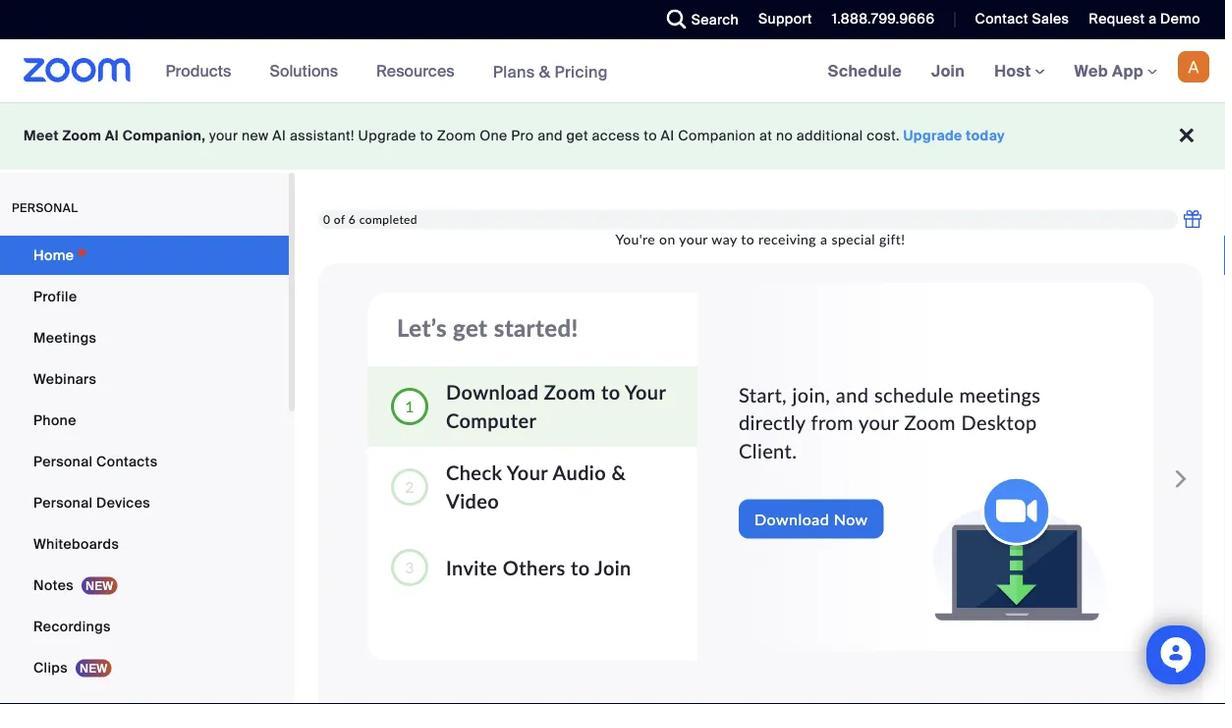 Task type: vqa. For each thing, say whether or not it's contained in the screenshot.
the Weekly Planner element
no



Task type: locate. For each thing, give the bounding box(es) containing it.
& right audio
[[612, 461, 626, 485]]

schedule link
[[813, 39, 917, 102]]

2 horizontal spatial your
[[859, 411, 899, 435]]

app
[[1112, 60, 1144, 81]]

your
[[625, 381, 666, 404], [507, 461, 548, 485]]

cost.
[[867, 127, 900, 145]]

gift!
[[879, 231, 905, 247]]

web app
[[1074, 60, 1144, 81]]

directly
[[739, 411, 806, 435]]

your inside check your audio & video
[[507, 461, 548, 485]]

zoom down started!
[[544, 381, 596, 404]]

1 horizontal spatial your
[[625, 381, 666, 404]]

product information navigation
[[151, 39, 623, 104]]

a left "special"
[[820, 231, 828, 247]]

personal menu menu
[[0, 236, 289, 704]]

join link
[[917, 39, 980, 102]]

your inside download zoom to your computer
[[625, 381, 666, 404]]

0 vertical spatial personal
[[33, 452, 93, 471]]

0 horizontal spatial and
[[538, 127, 563, 145]]

your down schedule
[[859, 411, 899, 435]]

0 vertical spatial your
[[209, 127, 238, 145]]

upgrade down product information navigation
[[358, 127, 416, 145]]

get right let's
[[453, 313, 488, 341]]

to inside download zoom to your computer
[[601, 381, 620, 404]]

banner
[[0, 39, 1225, 104]]

0 vertical spatial &
[[539, 61, 550, 82]]

zoom logo image
[[24, 58, 131, 83]]

host
[[994, 60, 1035, 81]]

1 vertical spatial and
[[836, 383, 869, 407]]

1 horizontal spatial ai
[[272, 127, 286, 145]]

2 vertical spatial your
[[859, 411, 899, 435]]

0 horizontal spatial download
[[446, 381, 539, 404]]

resources button
[[376, 39, 463, 102]]

your
[[209, 127, 238, 145], [679, 231, 708, 247], [859, 411, 899, 435]]

0 vertical spatial your
[[625, 381, 666, 404]]

1 horizontal spatial join
[[931, 60, 965, 81]]

upgrade
[[358, 127, 416, 145], [903, 127, 963, 145]]

personal inside personal contacts link
[[33, 452, 93, 471]]

support
[[759, 10, 812, 28]]

1.888.799.9666 button
[[817, 0, 940, 39], [832, 10, 935, 28]]

zoom down schedule
[[904, 411, 956, 435]]

support link
[[744, 0, 817, 39], [759, 10, 812, 28]]

and inside meet zoom ai companion, footer
[[538, 127, 563, 145]]

meet zoom ai companion, your new ai assistant! upgrade to zoom one pro and get access to ai companion at no additional cost. upgrade today
[[24, 127, 1005, 145]]

ai right new
[[272, 127, 286, 145]]

download left now
[[755, 510, 829, 529]]

join right "others"
[[595, 556, 631, 580]]

others
[[503, 556, 565, 580]]

completed
[[359, 212, 418, 226]]

and
[[538, 127, 563, 145], [836, 383, 869, 407]]

devices
[[96, 494, 150, 512]]

contact sales link
[[960, 0, 1074, 39], [975, 10, 1069, 28]]

access
[[592, 127, 640, 145]]

download
[[446, 381, 539, 404], [755, 510, 829, 529]]

0 vertical spatial and
[[538, 127, 563, 145]]

banner containing products
[[0, 39, 1225, 104]]

web app button
[[1074, 60, 1157, 81]]

join inside meetings navigation
[[931, 60, 965, 81]]

0 horizontal spatial your
[[209, 127, 238, 145]]

download inside button
[[755, 510, 829, 529]]

demo
[[1160, 10, 1201, 28]]

plans & pricing
[[493, 61, 608, 82]]

1 horizontal spatial download
[[755, 510, 829, 529]]

&
[[539, 61, 550, 82], [612, 461, 626, 485]]

and right pro
[[538, 127, 563, 145]]

your right on
[[679, 231, 708, 247]]

3 ai from the left
[[661, 127, 674, 145]]

0 horizontal spatial a
[[820, 231, 828, 247]]

0 horizontal spatial upgrade
[[358, 127, 416, 145]]

no
[[776, 127, 793, 145]]

to
[[420, 127, 433, 145], [644, 127, 657, 145], [741, 231, 755, 247], [601, 381, 620, 404], [571, 556, 590, 580]]

you're on your way to receiving a special gift!
[[616, 231, 905, 247]]

0 horizontal spatial join
[[595, 556, 631, 580]]

ai
[[105, 127, 119, 145], [272, 127, 286, 145], [661, 127, 674, 145]]

zoom inside download zoom to your computer
[[544, 381, 596, 404]]

download now
[[755, 510, 868, 529]]

1 horizontal spatial your
[[679, 231, 708, 247]]

download for download zoom to your computer
[[446, 381, 539, 404]]

host button
[[994, 60, 1045, 81]]

start, join, and schedule meetings directly from your zoom desktop client.
[[739, 383, 1041, 463]]

1 vertical spatial personal
[[33, 494, 93, 512]]

phone
[[33, 411, 76, 429]]

search button
[[652, 0, 744, 39]]

meetings link
[[0, 318, 289, 358]]

companion
[[678, 127, 756, 145]]

get
[[566, 127, 588, 145], [453, 313, 488, 341]]

meetings navigation
[[813, 39, 1225, 104]]

0 horizontal spatial your
[[507, 461, 548, 485]]

0 vertical spatial a
[[1149, 10, 1157, 28]]

schedule
[[874, 383, 954, 407]]

2
[[405, 477, 414, 496]]

to up audio
[[601, 381, 620, 404]]

a left the demo
[[1149, 10, 1157, 28]]

& right plans
[[539, 61, 550, 82]]

your inside start, join, and schedule meetings directly from your zoom desktop client.
[[859, 411, 899, 435]]

1 vertical spatial download
[[755, 510, 829, 529]]

0 horizontal spatial &
[[539, 61, 550, 82]]

download now button
[[739, 500, 884, 539]]

0 vertical spatial join
[[931, 60, 965, 81]]

1 vertical spatial &
[[612, 461, 626, 485]]

to down resources dropdown button
[[420, 127, 433, 145]]

started!
[[494, 313, 578, 341]]

0 horizontal spatial get
[[453, 313, 488, 341]]

receiving
[[759, 231, 816, 247]]

2 personal from the top
[[33, 494, 93, 512]]

2 horizontal spatial ai
[[661, 127, 674, 145]]

1 horizontal spatial and
[[836, 383, 869, 407]]

download inside download zoom to your computer
[[446, 381, 539, 404]]

personal contacts link
[[0, 442, 289, 481]]

upgrade right cost.
[[903, 127, 963, 145]]

2 upgrade from the left
[[903, 127, 963, 145]]

1 horizontal spatial upgrade
[[903, 127, 963, 145]]

ai left companion
[[661, 127, 674, 145]]

ai left companion,
[[105, 127, 119, 145]]

and inside start, join, and schedule meetings directly from your zoom desktop client.
[[836, 383, 869, 407]]

to right "others"
[[571, 556, 590, 580]]

1 horizontal spatial get
[[566, 127, 588, 145]]

meet zoom ai companion, footer
[[0, 102, 1225, 170]]

0
[[323, 212, 330, 226]]

0 horizontal spatial ai
[[105, 127, 119, 145]]

webinars
[[33, 370, 96, 388]]

webinars link
[[0, 360, 289, 399]]

a
[[1149, 10, 1157, 28], [820, 231, 828, 247]]

1 vertical spatial your
[[507, 461, 548, 485]]

1 horizontal spatial &
[[612, 461, 626, 485]]

2 ai from the left
[[272, 127, 286, 145]]

solutions button
[[270, 39, 347, 102]]

profile link
[[0, 277, 289, 316]]

and up from
[[836, 383, 869, 407]]

invite others to join
[[446, 556, 631, 580]]

0 vertical spatial download
[[446, 381, 539, 404]]

profile
[[33, 287, 77, 306]]

1 vertical spatial your
[[679, 231, 708, 247]]

on
[[659, 231, 676, 247]]

plans & pricing link
[[493, 61, 608, 82], [493, 61, 608, 82]]

& inside product information navigation
[[539, 61, 550, 82]]

get left 'access'
[[566, 127, 588, 145]]

you're
[[616, 231, 655, 247]]

personal inside 'personal devices' 'link'
[[33, 494, 93, 512]]

personal down "phone"
[[33, 452, 93, 471]]

download up computer
[[446, 381, 539, 404]]

computer
[[446, 409, 537, 433]]

additional
[[797, 127, 863, 145]]

your left new
[[209, 127, 238, 145]]

meetings
[[959, 383, 1041, 407]]

1 personal from the top
[[33, 452, 93, 471]]

personal up "whiteboards"
[[33, 494, 93, 512]]

request a demo link
[[1074, 0, 1225, 39], [1089, 10, 1201, 28]]

join up upgrade today link
[[931, 60, 965, 81]]

0 vertical spatial get
[[566, 127, 588, 145]]



Task type: describe. For each thing, give the bounding box(es) containing it.
home link
[[0, 236, 289, 275]]

1 upgrade from the left
[[358, 127, 416, 145]]

to right way
[[741, 231, 755, 247]]

upgrade today link
[[903, 127, 1005, 145]]

zoom right meet
[[62, 127, 101, 145]]

pricing
[[555, 61, 608, 82]]

products button
[[166, 39, 240, 102]]

invite
[[446, 556, 498, 580]]

web
[[1074, 60, 1108, 81]]

resources
[[376, 60, 455, 81]]

audio
[[553, 461, 606, 485]]

1 vertical spatial get
[[453, 313, 488, 341]]

desktop
[[961, 411, 1037, 435]]

meet
[[24, 127, 59, 145]]

home
[[33, 246, 74, 264]]

one
[[480, 127, 508, 145]]

clips link
[[0, 648, 289, 688]]

special
[[832, 231, 875, 247]]

schedule
[[828, 60, 902, 81]]

solutions
[[270, 60, 338, 81]]

from
[[811, 411, 854, 435]]

phone link
[[0, 401, 289, 440]]

notes
[[33, 576, 74, 594]]

search
[[691, 10, 739, 28]]

1.888.799.9666
[[832, 10, 935, 28]]

1 vertical spatial join
[[595, 556, 631, 580]]

6
[[349, 212, 356, 226]]

zoom left one
[[437, 127, 476, 145]]

video
[[446, 490, 499, 513]]

let's
[[397, 313, 447, 341]]

contacts
[[96, 452, 158, 471]]

contact
[[975, 10, 1028, 28]]

request
[[1089, 10, 1145, 28]]

next image
[[1171, 460, 1198, 499]]

contact sales
[[975, 10, 1069, 28]]

at
[[759, 127, 772, 145]]

personal for personal contacts
[[33, 452, 93, 471]]

of
[[334, 212, 345, 226]]

recordings
[[33, 617, 111, 636]]

start,
[[739, 383, 787, 407]]

now
[[834, 510, 868, 529]]

personal contacts
[[33, 452, 158, 471]]

download zoom to your computer
[[446, 381, 666, 433]]

assistant!
[[290, 127, 354, 145]]

plans
[[493, 61, 535, 82]]

download for download now
[[755, 510, 829, 529]]

today
[[966, 127, 1005, 145]]

products
[[166, 60, 231, 81]]

request a demo
[[1089, 10, 1201, 28]]

1 ai from the left
[[105, 127, 119, 145]]

notes link
[[0, 566, 289, 605]]

join,
[[792, 383, 830, 407]]

your inside meet zoom ai companion, footer
[[209, 127, 238, 145]]

1 horizontal spatial a
[[1149, 10, 1157, 28]]

0 of 6 completed
[[323, 212, 418, 226]]

recordings link
[[0, 607, 289, 646]]

get inside meet zoom ai companion, footer
[[566, 127, 588, 145]]

to right 'access'
[[644, 127, 657, 145]]

1
[[405, 396, 414, 416]]

personal
[[12, 200, 78, 216]]

clips
[[33, 659, 68, 677]]

zoom inside start, join, and schedule meetings directly from your zoom desktop client.
[[904, 411, 956, 435]]

1 vertical spatial a
[[820, 231, 828, 247]]

meetings
[[33, 329, 97, 347]]

let's get started!
[[397, 313, 578, 341]]

& inside check your audio & video
[[612, 461, 626, 485]]

check
[[446, 461, 502, 485]]

sales
[[1032, 10, 1069, 28]]

whiteboards
[[33, 535, 119, 553]]

personal devices
[[33, 494, 150, 512]]

check your audio & video
[[446, 461, 626, 513]]

personal devices link
[[0, 483, 289, 523]]

client.
[[739, 439, 797, 463]]

new
[[242, 127, 269, 145]]

3
[[405, 558, 414, 577]]

pro
[[511, 127, 534, 145]]

companion,
[[122, 127, 206, 145]]

personal for personal devices
[[33, 494, 93, 512]]

whiteboards link
[[0, 525, 289, 564]]

profile picture image
[[1178, 51, 1209, 83]]



